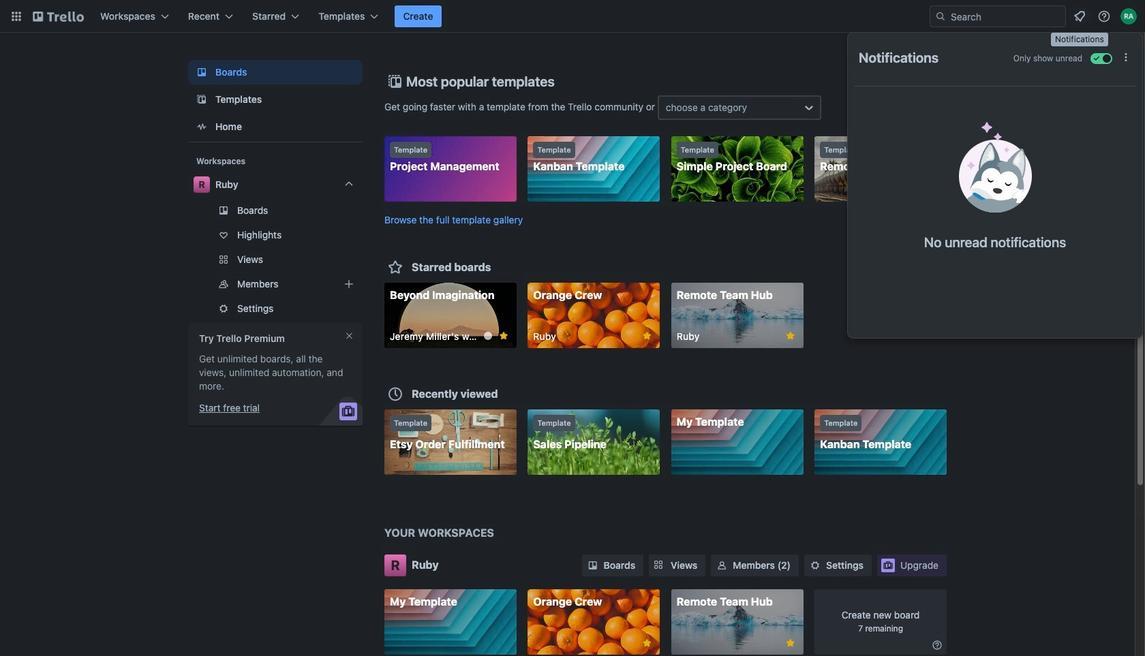 Task type: locate. For each thing, give the bounding box(es) containing it.
back to home image
[[33, 5, 84, 27]]

click to unstar this board. it will be removed from your starred list. image
[[498, 330, 510, 342], [641, 330, 653, 342], [641, 637, 653, 649]]

sm image
[[809, 559, 822, 572]]

there is new activity on this board. image
[[484, 332, 492, 340]]

click to unstar this board. it will be removed from your starred list. image
[[784, 330, 797, 342], [784, 637, 797, 649]]

ruby anderson (rubyanderson7) image
[[1121, 8, 1137, 25]]

template board image
[[194, 91, 210, 108]]

open information menu image
[[1098, 10, 1111, 23]]

search image
[[935, 11, 946, 22]]

tooltip
[[1051, 33, 1108, 46]]

0 horizontal spatial sm image
[[586, 559, 600, 572]]

0 vertical spatial click to unstar this board. it will be removed from your starred list. image
[[784, 330, 797, 342]]

2 click to unstar this board. it will be removed from your starred list. image from the top
[[784, 637, 797, 649]]

1 vertical spatial click to unstar this board. it will be removed from your starred list. image
[[784, 637, 797, 649]]

add image
[[341, 276, 357, 292]]

1 horizontal spatial sm image
[[715, 559, 729, 572]]

1 click to unstar this board. it will be removed from your starred list. image from the top
[[784, 330, 797, 342]]

sm image
[[586, 559, 600, 572], [715, 559, 729, 572], [931, 638, 944, 652]]



Task type: describe. For each thing, give the bounding box(es) containing it.
0 notifications image
[[1072, 8, 1088, 25]]

primary element
[[0, 0, 1145, 33]]

2 horizontal spatial sm image
[[931, 638, 944, 652]]

Search field
[[946, 7, 1066, 26]]

home image
[[194, 119, 210, 135]]

taco image
[[959, 122, 1032, 213]]

board image
[[194, 64, 210, 80]]



Task type: vqa. For each thing, say whether or not it's contained in the screenshot.
search image on the right of page
yes



